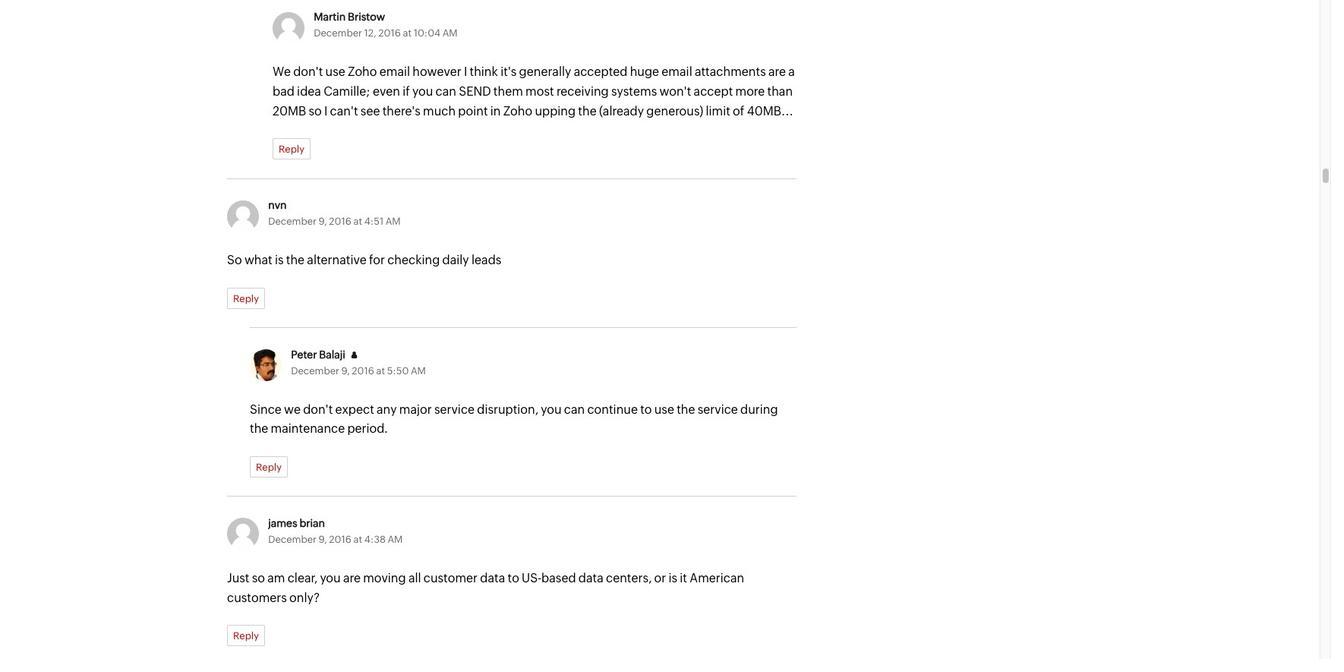 Task type: locate. For each thing, give the bounding box(es) containing it.
reply link for since we don't expect any major service disruption, you can continue to use the service during the maintenance period.
[[250, 457, 288, 478]]

1 horizontal spatial data
[[579, 571, 604, 586]]

use up camille; at the top left of page
[[326, 65, 346, 79]]

are inside just so am clear, you are moving all customer data to us-based data centers, or is it american customers only?
[[343, 571, 361, 586]]

you inside since we don't expect any major service disruption, you can continue to use the service during the maintenance period.
[[541, 403, 562, 417]]

0 horizontal spatial use
[[326, 65, 346, 79]]

don't
[[293, 65, 323, 79], [303, 403, 333, 417]]

0 vertical spatial use
[[326, 65, 346, 79]]

for
[[369, 253, 385, 268]]

am right '4:38'
[[388, 534, 403, 546]]

data right based
[[579, 571, 604, 586]]

0 horizontal spatial are
[[343, 571, 361, 586]]

are
[[769, 65, 786, 79], [343, 571, 361, 586]]

only?
[[290, 591, 320, 605]]

december down nvn
[[268, 216, 317, 227]]

you right clear, at bottom
[[320, 571, 341, 586]]

reply down so
[[233, 293, 259, 305]]

at
[[403, 28, 412, 39], [354, 216, 363, 227], [377, 365, 385, 377], [354, 534, 363, 546]]

1 vertical spatial don't
[[303, 403, 333, 417]]

email up even
[[380, 65, 410, 79]]

i left can't
[[324, 104, 328, 118]]

if
[[403, 84, 410, 99]]

james
[[268, 517, 298, 530]]

am
[[443, 28, 458, 39], [386, 216, 401, 227], [411, 365, 426, 377], [388, 534, 403, 546]]

0 vertical spatial to
[[641, 403, 652, 417]]

0 vertical spatial can
[[436, 84, 457, 99]]

9, for clear,
[[319, 534, 327, 546]]

1 vertical spatial so
[[252, 571, 265, 586]]

2016 left '4:38'
[[329, 534, 352, 546]]

0 vertical spatial you
[[413, 84, 433, 99]]

1 vertical spatial are
[[343, 571, 361, 586]]

than
[[768, 84, 793, 99]]

9, down brian
[[319, 534, 327, 546]]

december for am
[[268, 534, 317, 546]]

1 vertical spatial zoho
[[504, 104, 533, 118]]

reply down maintenance
[[256, 462, 282, 473]]

1 horizontal spatial is
[[669, 571, 678, 586]]

am right 4:51
[[386, 216, 401, 227]]

much
[[423, 104, 456, 118]]

0 vertical spatial don't
[[293, 65, 323, 79]]

at left 4:51
[[354, 216, 363, 227]]

0 horizontal spatial service
[[435, 403, 475, 417]]

9, down balaji
[[342, 365, 350, 377]]

1 horizontal spatial you
[[413, 84, 433, 99]]

service
[[435, 403, 475, 417], [698, 403, 738, 417]]

1 horizontal spatial i
[[464, 65, 468, 79]]

1 vertical spatial can
[[564, 403, 585, 417]]

the inside "we don't use zoho email however i think it's generally accepted huge email attachments are a bad idea camille; even if you can send them most receiving systems won't accept more than 20mb so i can't see there's much point in zoho upping the (already generous) limit of 40mb..."
[[579, 104, 597, 118]]

use right continue
[[655, 403, 675, 417]]

december 9, 2016 at 5:50 am link
[[291, 365, 426, 377]]

2016 for alternative
[[329, 216, 352, 227]]

clear,
[[288, 571, 318, 586]]

reply link down customers at the left bottom of page
[[227, 625, 265, 647]]

peter balaji
[[291, 349, 346, 361]]

9, for the
[[319, 216, 327, 227]]

zoho down them
[[504, 104, 533, 118]]

the
[[579, 104, 597, 118], [286, 253, 305, 268], [677, 403, 696, 417], [250, 422, 268, 436]]

just so am clear, you are moving all customer data to us-based data centers, or is it american customers only?
[[227, 571, 745, 605]]

can left continue
[[564, 403, 585, 417]]

december for is
[[268, 216, 317, 227]]

them
[[494, 84, 523, 99]]

to
[[641, 403, 652, 417], [508, 571, 520, 586]]

receiving
[[557, 84, 609, 99]]

is left it
[[669, 571, 678, 586]]

0 horizontal spatial zoho
[[348, 65, 377, 79]]

any
[[377, 403, 397, 417]]

9,
[[319, 216, 327, 227], [342, 365, 350, 377], [319, 534, 327, 546]]

0 horizontal spatial so
[[252, 571, 265, 586]]

1 vertical spatial 9,
[[342, 365, 350, 377]]

just
[[227, 571, 250, 586]]

1 vertical spatial use
[[655, 403, 675, 417]]

send
[[459, 84, 491, 99]]

reply link down so
[[227, 288, 265, 309]]

december down peter balaji
[[291, 365, 340, 377]]

are inside "we don't use zoho email however i think it's generally accepted huge email attachments are a bad idea camille; even if you can send them most receiving systems won't accept more than 20mb so i can't see there's much point in zoho upping the (already generous) limit of 40mb..."
[[769, 65, 786, 79]]

2 horizontal spatial you
[[541, 403, 562, 417]]

data
[[480, 571, 506, 586], [579, 571, 604, 586]]

at for alternative
[[354, 216, 363, 227]]

0 vertical spatial 9,
[[319, 216, 327, 227]]

what
[[245, 253, 273, 268]]

huge
[[630, 65, 660, 79]]

0 horizontal spatial to
[[508, 571, 520, 586]]

2016 left 5:50
[[352, 365, 375, 377]]

the right what
[[286, 253, 305, 268]]

so
[[309, 104, 322, 118], [252, 571, 265, 586]]

is right what
[[275, 253, 284, 268]]

so what is the alternative for checking daily leads
[[227, 253, 502, 268]]

reply down customers at the left bottom of page
[[233, 631, 259, 642]]

0 vertical spatial are
[[769, 65, 786, 79]]

(already
[[599, 104, 644, 118]]

1 horizontal spatial service
[[698, 403, 738, 417]]

generous)
[[647, 104, 704, 118]]

can inside since we don't expect any major service disruption, you can continue to use the service during the maintenance period.
[[564, 403, 585, 417]]

so down 'idea'
[[309, 104, 322, 118]]

reply
[[279, 144, 305, 155], [233, 293, 259, 305], [256, 462, 282, 473], [233, 631, 259, 642]]

use
[[326, 65, 346, 79], [655, 403, 675, 417]]

nvn
[[268, 199, 287, 211]]

the down receiving
[[579, 104, 597, 118]]

reply down 20mb
[[279, 144, 305, 155]]

you right disruption,
[[541, 403, 562, 417]]

to right continue
[[641, 403, 652, 417]]

0 vertical spatial is
[[275, 253, 284, 268]]

systems
[[612, 84, 657, 99]]

so left am
[[252, 571, 265, 586]]

2016 left 4:51
[[329, 216, 352, 227]]

in
[[491, 104, 501, 118]]

2 vertical spatial 9,
[[319, 534, 327, 546]]

reply for just so am clear, you are moving all customer data to us-based data centers, or is it american customers only?
[[233, 631, 259, 642]]

0 vertical spatial zoho
[[348, 65, 377, 79]]

or
[[655, 571, 667, 586]]

0 vertical spatial i
[[464, 65, 468, 79]]

0 horizontal spatial i
[[324, 104, 328, 118]]

0 horizontal spatial can
[[436, 84, 457, 99]]

zoho
[[348, 65, 377, 79], [504, 104, 533, 118]]

1 horizontal spatial use
[[655, 403, 675, 417]]

reply link down maintenance
[[250, 457, 288, 478]]

1 service from the left
[[435, 403, 475, 417]]

2016
[[379, 28, 401, 39], [329, 216, 352, 227], [352, 365, 375, 377], [329, 534, 352, 546]]

service right major
[[435, 403, 475, 417]]

1 data from the left
[[480, 571, 506, 586]]

reply for so what is the alternative for checking daily leads
[[233, 293, 259, 305]]

0 horizontal spatial email
[[380, 65, 410, 79]]

4:51
[[364, 216, 384, 227]]

you
[[413, 84, 433, 99], [541, 403, 562, 417], [320, 571, 341, 586]]

data left us-
[[480, 571, 506, 586]]

1 vertical spatial i
[[324, 104, 328, 118]]

during
[[741, 403, 779, 417]]

to left us-
[[508, 571, 520, 586]]

don't up maintenance
[[303, 403, 333, 417]]

is
[[275, 253, 284, 268], [669, 571, 678, 586]]

1 horizontal spatial email
[[662, 65, 693, 79]]

alternative
[[307, 253, 367, 268]]

am right 5:50
[[411, 365, 426, 377]]

at left 10:04
[[403, 28, 412, 39]]

moving
[[363, 571, 406, 586]]

1 horizontal spatial so
[[309, 104, 322, 118]]

1 vertical spatial is
[[669, 571, 678, 586]]

we don't use zoho email however i think it's generally accepted huge email attachments are a bad idea camille; even if you can send them most receiving systems won't accept more than 20mb so i can't see there's much point in zoho upping the (already generous) limit of 40mb...
[[273, 65, 795, 118]]

all
[[409, 571, 421, 586]]

customers
[[227, 591, 287, 605]]

0 horizontal spatial you
[[320, 571, 341, 586]]

1 horizontal spatial are
[[769, 65, 786, 79]]

can up "much"
[[436, 84, 457, 99]]

1 horizontal spatial to
[[641, 403, 652, 417]]

disruption,
[[477, 403, 539, 417]]

don't up 'idea'
[[293, 65, 323, 79]]

0 vertical spatial so
[[309, 104, 322, 118]]

1 vertical spatial to
[[508, 571, 520, 586]]

at left 5:50
[[377, 365, 385, 377]]

are left "a"
[[769, 65, 786, 79]]

you inside "we don't use zoho email however i think it's generally accepted huge email attachments are a bad idea camille; even if you can send them most receiving systems won't accept more than 20mb so i can't see there's much point in zoho upping the (already generous) limit of 40mb..."
[[413, 84, 433, 99]]

email
[[380, 65, 410, 79], [662, 65, 693, 79]]

reply link
[[273, 138, 311, 160], [227, 288, 265, 309], [250, 457, 288, 478], [227, 625, 265, 647]]

you right if
[[413, 84, 433, 99]]

2 vertical spatial you
[[320, 571, 341, 586]]

upping
[[535, 104, 576, 118]]

december down james brian
[[268, 534, 317, 546]]

0 horizontal spatial is
[[275, 253, 284, 268]]

you inside just so am clear, you are moving all customer data to us-based data centers, or is it american customers only?
[[320, 571, 341, 586]]

however
[[413, 65, 462, 79]]

2 email from the left
[[662, 65, 693, 79]]

service left "during"
[[698, 403, 738, 417]]

at left '4:38'
[[354, 534, 363, 546]]

don't inside "we don't use zoho email however i think it's generally accepted huge email attachments are a bad idea camille; even if you can send them most receiving systems won't accept more than 20mb so i can't see there's much point in zoho upping the (already generous) limit of 40mb..."
[[293, 65, 323, 79]]

zoho up camille; at the top left of page
[[348, 65, 377, 79]]

2016 right the 12,
[[379, 28, 401, 39]]

email up 'won't'
[[662, 65, 693, 79]]

i
[[464, 65, 468, 79], [324, 104, 328, 118]]

1 vertical spatial you
[[541, 403, 562, 417]]

james brian
[[268, 517, 325, 530]]

december down martin
[[314, 28, 362, 39]]

december for use
[[314, 28, 362, 39]]

of
[[733, 104, 745, 118]]

even
[[373, 84, 400, 99]]

december for don't
[[291, 365, 340, 377]]

am right 10:04
[[443, 28, 458, 39]]

1 horizontal spatial can
[[564, 403, 585, 417]]

0 horizontal spatial data
[[480, 571, 506, 586]]

camille;
[[324, 84, 371, 99]]

are left moving
[[343, 571, 361, 586]]

reply link down 20mb
[[273, 138, 311, 160]]

9, up alternative
[[319, 216, 327, 227]]

i left think
[[464, 65, 468, 79]]

december
[[314, 28, 362, 39], [268, 216, 317, 227], [291, 365, 340, 377], [268, 534, 317, 546]]

can
[[436, 84, 457, 99], [564, 403, 585, 417]]

american
[[690, 571, 745, 586]]

2016 for email
[[379, 28, 401, 39]]

to inside since we don't expect any major service disruption, you can continue to use the service during the maintenance period.
[[641, 403, 652, 417]]



Task type: vqa. For each thing, say whether or not it's contained in the screenshot.
12,
yes



Task type: describe. For each thing, give the bounding box(es) containing it.
the down since
[[250, 422, 268, 436]]

can't
[[330, 104, 358, 118]]

am for service
[[411, 365, 426, 377]]

is inside just so am clear, you are moving all customer data to us-based data centers, or is it american customers only?
[[669, 571, 678, 586]]

customer
[[424, 571, 478, 586]]

december 12, 2016 at 10:04 am link
[[314, 28, 458, 39]]

it's
[[501, 65, 517, 79]]

can inside "we don't use zoho email however i think it's generally accepted huge email attachments are a bad idea camille; even if you can send them most receiving systems won't accept more than 20mb so i can't see there's much point in zoho upping the (already generous) limit of 40mb..."
[[436, 84, 457, 99]]

at for any
[[377, 365, 385, 377]]

based
[[542, 571, 576, 586]]

leads
[[472, 253, 502, 268]]

maintenance
[[271, 422, 345, 436]]

december 9, 2016 at 5:50 am
[[291, 365, 426, 377]]

2016 for any
[[352, 365, 375, 377]]

us-
[[522, 571, 542, 586]]

so inside just so am clear, you are moving all customer data to us-based data centers, or is it american customers only?
[[252, 571, 265, 586]]

1 horizontal spatial zoho
[[504, 104, 533, 118]]

use inside "we don't use zoho email however i think it's generally accepted huge email attachments are a bad idea camille; even if you can send them most receiving systems won't accept more than 20mb so i can't see there's much point in zoho upping the (already generous) limit of 40mb..."
[[326, 65, 346, 79]]

reply for we don't use zoho email however i think it's generally accepted huge email attachments are a bad idea camille; even if you can send them most receiving systems won't accept more than 20mb so i can't see there's much point in zoho upping the (already generous) limit of 40mb...
[[279, 144, 305, 155]]

december 9, 2016 at 4:51 am
[[268, 216, 401, 227]]

2 service from the left
[[698, 403, 738, 417]]

don't inside since we don't expect any major service disruption, you can continue to use the service during the maintenance period.
[[303, 403, 333, 417]]

martin bristow
[[314, 11, 385, 23]]

peter
[[291, 349, 317, 361]]

am for moving
[[388, 534, 403, 546]]

generally
[[519, 65, 572, 79]]

at for email
[[403, 28, 412, 39]]

december 9, 2016 at 4:38 am link
[[268, 534, 403, 546]]

bad
[[273, 84, 295, 99]]

point
[[458, 104, 488, 118]]

am
[[268, 571, 285, 586]]

more
[[736, 84, 765, 99]]

20mb
[[273, 104, 306, 118]]

there's
[[383, 104, 421, 118]]

5:50
[[387, 365, 409, 377]]

accept
[[694, 84, 733, 99]]

we
[[273, 65, 291, 79]]

reply link for we don't use zoho email however i think it's generally accepted huge email attachments are a bad idea camille; even if you can send them most receiving systems won't accept more than 20mb so i can't see there's much point in zoho upping the (already generous) limit of 40mb...
[[273, 138, 311, 160]]

most
[[526, 84, 554, 99]]

major
[[399, 403, 432, 417]]

1 email from the left
[[380, 65, 410, 79]]

the left "during"
[[677, 403, 696, 417]]

at for you
[[354, 534, 363, 546]]

4:38
[[364, 534, 386, 546]]

so inside "we don't use zoho email however i think it's generally accepted huge email attachments are a bad idea camille; even if you can send them most receiving systems won't accept more than 20mb so i can't see there's much point in zoho upping the (already generous) limit of 40mb..."
[[309, 104, 322, 118]]

continue
[[588, 403, 638, 417]]

since
[[250, 403, 282, 417]]

martin
[[314, 11, 346, 23]]

think
[[470, 65, 498, 79]]

2 data from the left
[[579, 571, 604, 586]]

am for i
[[443, 28, 458, 39]]

9, for expect
[[342, 365, 350, 377]]

12,
[[364, 28, 377, 39]]

checking
[[388, 253, 440, 268]]

to inside just so am clear, you are moving all customer data to us-based data centers, or is it american customers only?
[[508, 571, 520, 586]]

period.
[[348, 422, 388, 436]]

we
[[284, 403, 301, 417]]

december 9, 2016 at 4:51 am link
[[268, 216, 401, 227]]

am for checking
[[386, 216, 401, 227]]

use inside since we don't expect any major service disruption, you can continue to use the service during the maintenance period.
[[655, 403, 675, 417]]

see
[[361, 104, 380, 118]]

daily
[[443, 253, 469, 268]]

2016 for you
[[329, 534, 352, 546]]

idea
[[297, 84, 321, 99]]

attachments
[[695, 65, 766, 79]]

reply for since we don't expect any major service disruption, you can continue to use the service during the maintenance period.
[[256, 462, 282, 473]]

brian
[[300, 517, 325, 530]]

accepted
[[574, 65, 628, 79]]

a
[[789, 65, 795, 79]]

won't
[[660, 84, 692, 99]]

balaji
[[319, 349, 346, 361]]

december 9, 2016 at 4:38 am
[[268, 534, 403, 546]]

reply link for just so am clear, you are moving all customer data to us-based data centers, or is it american customers only?
[[227, 625, 265, 647]]

centers,
[[606, 571, 652, 586]]

10:04
[[414, 28, 441, 39]]

limit
[[706, 104, 731, 118]]

so
[[227, 253, 242, 268]]

since we don't expect any major service disruption, you can continue to use the service during the maintenance period.
[[250, 403, 779, 436]]

expect
[[336, 403, 374, 417]]

reply link for so what is the alternative for checking daily leads
[[227, 288, 265, 309]]

bristow
[[348, 11, 385, 23]]

december 12, 2016 at 10:04 am
[[314, 28, 458, 39]]

it
[[680, 571, 688, 586]]

40mb...
[[747, 104, 794, 118]]



